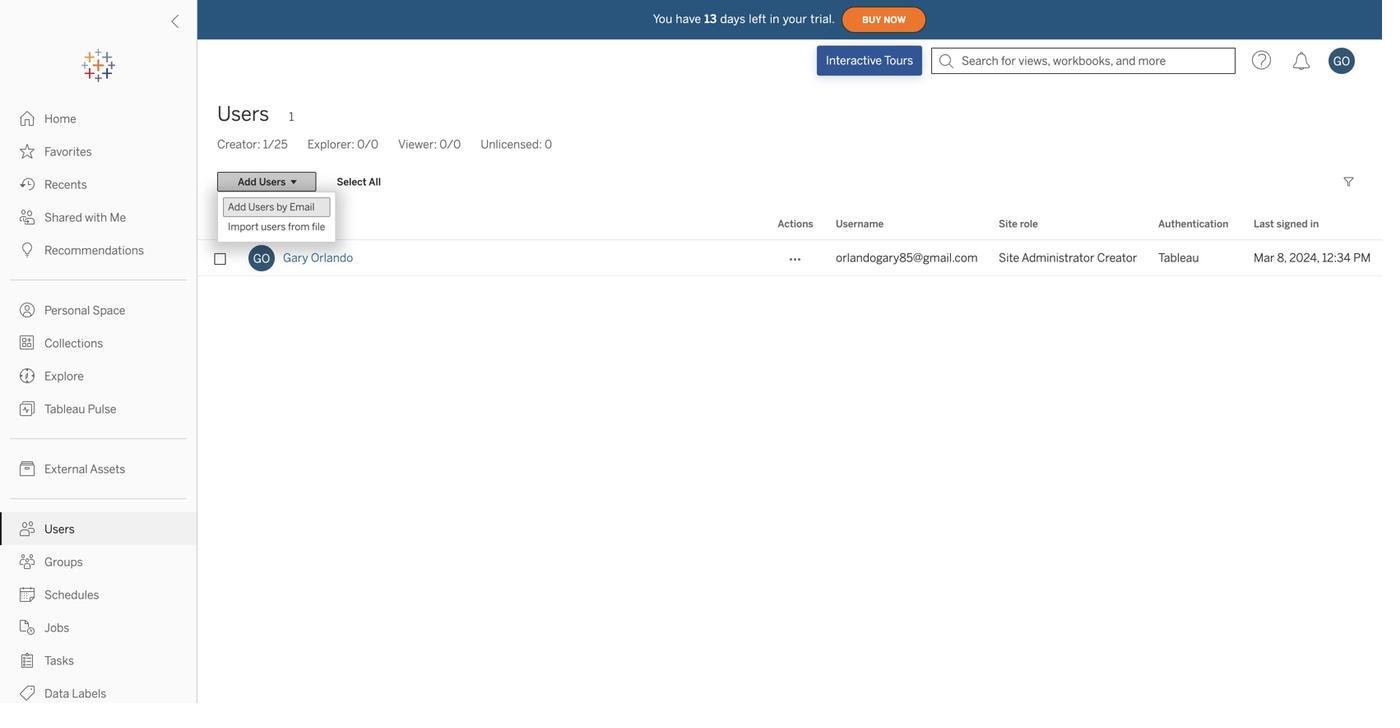 Task type: describe. For each thing, give the bounding box(es) containing it.
buy now button
[[842, 7, 927, 33]]

viewer: 0/0
[[398, 138, 461, 151]]

personal
[[44, 304, 90, 318]]

last
[[1254, 218, 1275, 230]]

by
[[277, 201, 287, 213]]

site role
[[999, 218, 1039, 230]]

schedules
[[44, 589, 99, 602]]

viewer:
[[398, 138, 437, 151]]

name
[[286, 218, 312, 230]]

signed
[[1277, 218, 1308, 230]]

recents
[[44, 178, 87, 192]]

recents link
[[0, 168, 197, 201]]

personal space link
[[0, 294, 197, 327]]

0/0 for explorer: 0/0
[[357, 138, 379, 151]]

space
[[93, 304, 125, 318]]

recommendations link
[[0, 234, 197, 267]]

tasks
[[44, 655, 74, 668]]

13
[[705, 12, 717, 26]]

pulse
[[88, 403, 116, 416]]

mar
[[1254, 251, 1275, 265]]

site for site role
[[999, 218, 1018, 230]]

labels
[[72, 688, 106, 701]]

tours
[[885, 54, 914, 67]]

collections link
[[0, 327, 197, 360]]

jobs
[[44, 622, 69, 635]]

shared with me link
[[0, 201, 197, 234]]

tableau pulse link
[[0, 393, 197, 426]]

authentication
[[1159, 218, 1229, 230]]

home link
[[0, 102, 197, 135]]

administrator
[[1022, 251, 1095, 265]]

tasks link
[[0, 644, 197, 677]]

users
[[261, 221, 286, 233]]

external assets link
[[0, 453, 197, 486]]

add users by email menu item
[[223, 198, 330, 217]]

gary orlando
[[283, 251, 353, 265]]

interactive
[[826, 54, 882, 67]]

12:34
[[1323, 251, 1351, 265]]

buy now
[[863, 15, 906, 25]]

grid containing gary orlando
[[198, 209, 1383, 704]]

add users button
[[217, 172, 316, 192]]

explore link
[[0, 360, 197, 393]]

days
[[721, 12, 746, 26]]

email
[[290, 201, 315, 213]]

your
[[783, 12, 808, 26]]

explorer:
[[308, 138, 355, 151]]

0 horizontal spatial in
[[770, 12, 780, 26]]

display
[[249, 218, 283, 230]]

add users by email import users from file
[[228, 201, 325, 233]]

buy
[[863, 15, 882, 25]]

me
[[110, 211, 126, 225]]

select all button
[[326, 172, 392, 192]]

favorites
[[44, 145, 92, 159]]

personal space
[[44, 304, 125, 318]]

orlandogary85@gmail.com
[[836, 251, 978, 265]]

select
[[337, 176, 367, 188]]

jobs link
[[0, 612, 197, 644]]

users link
[[0, 513, 197, 546]]

home
[[44, 112, 76, 126]]

display name
[[249, 218, 312, 230]]

creator
[[1098, 251, 1138, 265]]

actions
[[778, 218, 814, 230]]

with
[[85, 211, 107, 225]]

tableau pulse
[[44, 403, 116, 416]]

data
[[44, 688, 69, 701]]

left
[[749, 12, 767, 26]]

groups
[[44, 556, 83, 570]]

add for add users
[[238, 176, 257, 188]]

pm
[[1354, 251, 1371, 265]]

external
[[44, 463, 88, 477]]

role
[[1021, 218, 1039, 230]]

gary
[[283, 251, 308, 265]]



Task type: locate. For each thing, give the bounding box(es) containing it.
2 0/0 from the left
[[440, 138, 461, 151]]

0/0
[[357, 138, 379, 151], [440, 138, 461, 151]]

0/0 for viewer: 0/0
[[440, 138, 461, 151]]

file
[[312, 221, 325, 233]]

site
[[999, 218, 1018, 230], [999, 251, 1020, 265]]

interactive tours
[[826, 54, 914, 67]]

2024,
[[1290, 251, 1320, 265]]

mar 8, 2024, 12:34 pm
[[1254, 251, 1371, 265]]

data labels
[[44, 688, 106, 701]]

you
[[653, 12, 673, 26]]

creator: 1/25
[[217, 138, 288, 151]]

0
[[545, 138, 552, 151]]

username
[[836, 218, 884, 230]]

in
[[770, 12, 780, 26], [1311, 218, 1320, 230]]

all
[[369, 176, 381, 188]]

1 horizontal spatial tableau
[[1159, 251, 1200, 265]]

0 horizontal spatial 0/0
[[357, 138, 379, 151]]

in right signed
[[1311, 218, 1320, 230]]

1 horizontal spatial in
[[1311, 218, 1320, 230]]

0 vertical spatial tableau
[[1159, 251, 1200, 265]]

orlando
[[311, 251, 353, 265]]

unlicensed: 0
[[481, 138, 552, 151]]

collections
[[44, 337, 103, 351]]

site administrator creator
[[999, 251, 1138, 265]]

explorer: 0/0
[[308, 138, 379, 151]]

tableau inside tableau pulse "link"
[[44, 403, 85, 416]]

row containing gary orlando
[[198, 240, 1383, 277]]

menu
[[218, 193, 335, 242]]

1 vertical spatial site
[[999, 251, 1020, 265]]

main navigation. press the up and down arrow keys to access links. element
[[0, 102, 197, 704]]

users up creator:
[[217, 102, 269, 126]]

import
[[228, 221, 259, 233]]

have
[[676, 12, 701, 26]]

0 horizontal spatial tableau
[[44, 403, 85, 416]]

1 0/0 from the left
[[357, 138, 379, 151]]

in inside grid
[[1311, 218, 1320, 230]]

creator:
[[217, 138, 260, 151]]

groups link
[[0, 546, 197, 579]]

add inside 'add users by email import users from file'
[[228, 201, 246, 213]]

add up the import at the left
[[228, 201, 246, 213]]

data labels link
[[0, 677, 197, 704]]

last signed in
[[1254, 218, 1320, 230]]

users up the display
[[248, 201, 274, 213]]

1 vertical spatial add
[[228, 201, 246, 213]]

add
[[238, 176, 257, 188], [228, 201, 246, 213]]

external assets
[[44, 463, 125, 477]]

tableau down the authentication
[[1159, 251, 1200, 265]]

from
[[288, 221, 310, 233]]

navigation panel element
[[0, 49, 197, 704]]

tableau for tableau
[[1159, 251, 1200, 265]]

recommendations
[[44, 244, 144, 258]]

users up groups
[[44, 523, 75, 537]]

Search for views, workbooks, and more text field
[[932, 48, 1236, 74]]

site left role
[[999, 218, 1018, 230]]

8,
[[1278, 251, 1287, 265]]

users inside 'add users by email import users from file'
[[248, 201, 274, 213]]

tableau for tableau pulse
[[44, 403, 85, 416]]

site for site administrator creator
[[999, 251, 1020, 265]]

tableau
[[1159, 251, 1200, 265], [44, 403, 85, 416]]

explore
[[44, 370, 84, 384]]

menu containing add users by email
[[218, 193, 335, 242]]

add for add users by email import users from file
[[228, 201, 246, 213]]

tableau down explore
[[44, 403, 85, 416]]

you have 13 days left in your trial.
[[653, 12, 836, 26]]

schedules link
[[0, 579, 197, 612]]

0 vertical spatial site
[[999, 218, 1018, 230]]

1 vertical spatial in
[[1311, 218, 1320, 230]]

users
[[217, 102, 269, 126], [259, 176, 286, 188], [248, 201, 274, 213], [44, 523, 75, 537]]

1
[[289, 110, 294, 124]]

users inside dropdown button
[[259, 176, 286, 188]]

shared
[[44, 211, 82, 225]]

site down site role
[[999, 251, 1020, 265]]

grid
[[198, 209, 1383, 704]]

1 horizontal spatial 0/0
[[440, 138, 461, 151]]

users inside main navigation. press the up and down arrow keys to access links. element
[[44, 523, 75, 537]]

trial.
[[811, 12, 836, 26]]

in right left
[[770, 12, 780, 26]]

users up add users by email 'menu item' at left
[[259, 176, 286, 188]]

0/0 right viewer:
[[440, 138, 461, 151]]

add down creator: 1/25
[[238, 176, 257, 188]]

0 vertical spatial add
[[238, 176, 257, 188]]

favorites link
[[0, 135, 197, 168]]

shared with me
[[44, 211, 126, 225]]

add users
[[238, 176, 286, 188]]

2 site from the top
[[999, 251, 1020, 265]]

unlicensed:
[[481, 138, 542, 151]]

add inside add users dropdown button
[[238, 176, 257, 188]]

1/25
[[263, 138, 288, 151]]

1 site from the top
[[999, 218, 1018, 230]]

assets
[[90, 463, 125, 477]]

row
[[198, 240, 1383, 277]]

1 vertical spatial tableau
[[44, 403, 85, 416]]

site inside row
[[999, 251, 1020, 265]]

0/0 right explorer:
[[357, 138, 379, 151]]

0 vertical spatial in
[[770, 12, 780, 26]]

now
[[884, 15, 906, 25]]

select all
[[337, 176, 381, 188]]

gary orlando link
[[283, 240, 353, 277]]



